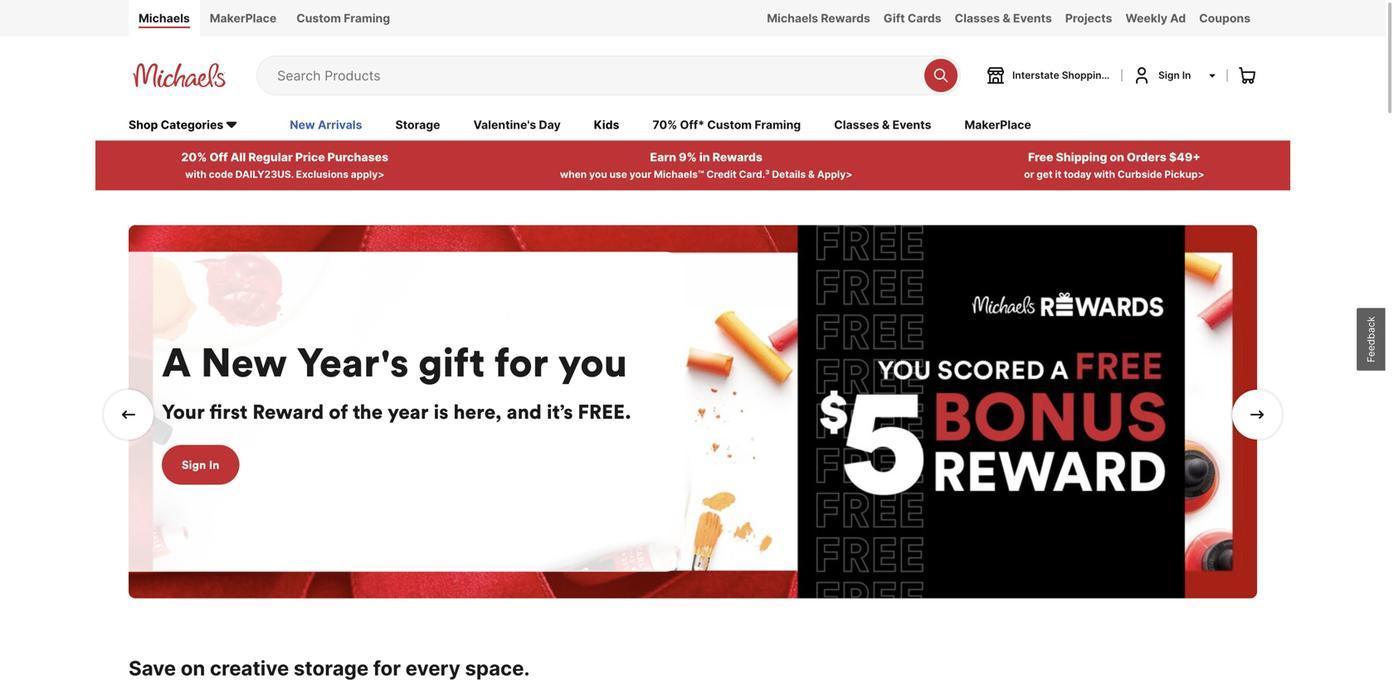 Task type: locate. For each thing, give the bounding box(es) containing it.
gift
[[419, 337, 485, 388]]

1 horizontal spatial events
[[1014, 11, 1052, 25]]

sign
[[1159, 69, 1180, 81], [182, 458, 206, 473]]

you left use
[[589, 169, 607, 181]]

day
[[539, 118, 561, 132]]

1 vertical spatial new
[[201, 337, 287, 388]]

0 horizontal spatial classes & events link
[[835, 117, 932, 135]]

1 with from the left
[[185, 169, 207, 181]]

1 vertical spatial events
[[893, 118, 932, 132]]

apply>
[[351, 169, 385, 181]]

custom framing link
[[287, 0, 400, 37]]

1 vertical spatial classes
[[835, 118, 880, 132]]

1 horizontal spatial sign in
[[1159, 69, 1192, 81]]

0 horizontal spatial events
[[893, 118, 932, 132]]

gift cards
[[884, 11, 942, 25]]

michaels for michaels
[[139, 11, 190, 25]]

1 michaels from the left
[[139, 11, 190, 25]]

new
[[290, 118, 315, 132], [201, 337, 287, 388]]

classes & events for the rightmost classes & events link
[[955, 11, 1052, 25]]

2 horizontal spatial &
[[1003, 11, 1011, 25]]

0 horizontal spatial michaels
[[139, 11, 190, 25]]

1 horizontal spatial sign
[[1159, 69, 1180, 81]]

1 horizontal spatial michaels
[[767, 11, 819, 25]]

you up free.
[[559, 337, 628, 388]]

events for the rightmost classes & events link
[[1014, 11, 1052, 25]]

0 vertical spatial makerplace
[[210, 11, 277, 25]]

&
[[1003, 11, 1011, 25], [882, 118, 890, 132], [809, 169, 815, 181]]

1 horizontal spatial custom
[[708, 118, 752, 132]]

sign in inside button
[[182, 458, 220, 473]]

new arrivals link
[[290, 117, 362, 135]]

shopping
[[1062, 69, 1108, 81]]

your first reward of the year is here, and it's free.
[[162, 400, 632, 425]]

0 vertical spatial makerplace link
[[200, 0, 287, 37]]

0 horizontal spatial makerplace link
[[200, 0, 287, 37]]

1 vertical spatial custom
[[708, 118, 752, 132]]

sign in
[[1159, 69, 1192, 81], [182, 458, 220, 473]]

20%
[[181, 150, 207, 165]]

0 vertical spatial &
[[1003, 11, 1011, 25]]

1 vertical spatial makerplace link
[[965, 117, 1032, 135]]

1 horizontal spatial makerplace link
[[965, 117, 1032, 135]]

makerplace right michaels link
[[210, 11, 277, 25]]

with inside 20% off all regular price purchases with code daily23us. exclusions apply>
[[185, 169, 207, 181]]

70% off* custom framing link
[[653, 117, 801, 135]]

sign in down your
[[182, 458, 220, 473]]

you for for
[[559, 337, 628, 388]]

weekly ad link
[[1119, 0, 1193, 37]]

framing
[[344, 11, 390, 25], [755, 118, 801, 132]]

free
[[1029, 150, 1054, 165]]

0 horizontal spatial with
[[185, 169, 207, 181]]

1 horizontal spatial classes
[[955, 11, 1000, 25]]

kids link
[[594, 117, 620, 135]]

interstate shopping center
[[1013, 69, 1144, 81]]

1 horizontal spatial with
[[1094, 169, 1116, 181]]

price
[[295, 150, 325, 165]]

& inside earn 9% in rewards when you use your michaels™ credit card.³ details & apply>
[[809, 169, 815, 181]]

events
[[1014, 11, 1052, 25], [893, 118, 932, 132]]

1 horizontal spatial in
[[1183, 69, 1192, 81]]

here,
[[454, 400, 502, 425]]

a
[[162, 337, 191, 388]]

0 vertical spatial events
[[1014, 11, 1052, 25]]

classes & events inside classes & events link
[[955, 11, 1052, 25]]

classes
[[955, 11, 1000, 25], [835, 118, 880, 132]]

valentine's day link
[[474, 117, 561, 135]]

1 vertical spatial rewards
[[713, 150, 763, 165]]

michaels inside michaels link
[[139, 11, 190, 25]]

with down 20%
[[185, 169, 207, 181]]

a new year's gift for you
[[162, 337, 628, 388]]

you inside earn 9% in rewards when you use your michaels™ credit card.³ details & apply>
[[589, 169, 607, 181]]

today
[[1064, 169, 1092, 181]]

classes & events up "apply>"
[[835, 118, 932, 132]]

classes & events
[[955, 11, 1052, 25], [835, 118, 932, 132]]

for
[[495, 337, 549, 388]]

interstate
[[1013, 69, 1060, 81]]

michaels rewards link
[[761, 0, 877, 37]]

0 horizontal spatial &
[[809, 169, 815, 181]]

custom
[[297, 11, 341, 25], [708, 118, 752, 132]]

with inside free shipping on orders $49+ or get it today with curbside pickup>
[[1094, 169, 1116, 181]]

rewards
[[821, 11, 871, 25], [713, 150, 763, 165]]

makerplace
[[210, 11, 277, 25], [965, 118, 1032, 132]]

0 horizontal spatial rewards
[[713, 150, 763, 165]]

2 with from the left
[[1094, 169, 1116, 181]]

1 vertical spatial in
[[209, 458, 220, 473]]

apply>
[[818, 169, 853, 181]]

0 horizontal spatial in
[[209, 458, 220, 473]]

0 horizontal spatial classes & events
[[835, 118, 932, 132]]

1 horizontal spatial &
[[882, 118, 890, 132]]

you
[[589, 169, 607, 181], [559, 337, 628, 388]]

1 vertical spatial you
[[559, 337, 628, 388]]

1 vertical spatial &
[[882, 118, 890, 132]]

daily23us.
[[236, 169, 294, 181]]

in down first
[[209, 458, 220, 473]]

0 horizontal spatial classes
[[835, 118, 880, 132]]

1 vertical spatial classes & events link
[[835, 117, 932, 135]]

0 horizontal spatial new
[[201, 337, 287, 388]]

2 michaels from the left
[[767, 11, 819, 25]]

1 horizontal spatial new
[[290, 118, 315, 132]]

rewards up the credit on the right top
[[713, 150, 763, 165]]

sign down your
[[182, 458, 206, 473]]

classes up "apply>"
[[835, 118, 880, 132]]

reward
[[253, 400, 324, 425]]

1 horizontal spatial makerplace
[[965, 118, 1032, 132]]

1 horizontal spatial rewards
[[821, 11, 871, 25]]

makerplace up free
[[965, 118, 1032, 132]]

1 vertical spatial sign
[[182, 458, 206, 473]]

michaels inside michaels rewards link
[[767, 11, 819, 25]]

purchases
[[328, 150, 389, 165]]

Search Input field
[[277, 56, 917, 95]]

coupons
[[1200, 11, 1251, 25]]

1 vertical spatial framing
[[755, 118, 801, 132]]

in down ad
[[1183, 69, 1192, 81]]

0 horizontal spatial makerplace
[[210, 11, 277, 25]]

earn 9% in rewards when you use your michaels™ credit card.³ details & apply>
[[560, 150, 853, 181]]

new up price
[[290, 118, 315, 132]]

makerplace for makerplace link to the top
[[210, 11, 277, 25]]

classes & events up "interstate" at the top right
[[955, 11, 1052, 25]]

70%
[[653, 118, 678, 132]]

classes & events link up "interstate" at the top right
[[949, 0, 1059, 37]]

in inside button
[[209, 458, 220, 473]]

0 vertical spatial framing
[[344, 11, 390, 25]]

0 horizontal spatial sign
[[182, 458, 206, 473]]

0 vertical spatial classes & events link
[[949, 0, 1059, 37]]

in
[[1183, 69, 1192, 81], [209, 458, 220, 473]]

0 vertical spatial new
[[290, 118, 315, 132]]

0 vertical spatial custom
[[297, 11, 341, 25]]

1 vertical spatial classes & events
[[835, 118, 932, 132]]

classes right cards
[[955, 11, 1000, 25]]

0 horizontal spatial custom
[[297, 11, 341, 25]]

interstate shopping center button
[[986, 65, 1144, 85]]

free.
[[578, 400, 632, 425]]

classes & events link up "apply>"
[[835, 117, 932, 135]]

1 vertical spatial sign in
[[182, 458, 220, 473]]

sign in inside popup button
[[1159, 69, 1192, 81]]

0 vertical spatial in
[[1183, 69, 1192, 81]]

new up first
[[201, 337, 287, 388]]

with
[[185, 169, 207, 181], [1094, 169, 1116, 181]]

0 vertical spatial classes & events
[[955, 11, 1052, 25]]

classes & events link
[[949, 0, 1059, 37], [835, 117, 932, 135]]

with down on
[[1094, 169, 1116, 181]]

0 vertical spatial you
[[589, 169, 607, 181]]

center
[[1111, 69, 1144, 81]]

sign right center
[[1159, 69, 1180, 81]]

0 vertical spatial sign in
[[1159, 69, 1192, 81]]

0 vertical spatial sign
[[1159, 69, 1180, 81]]

rewards inside earn 9% in rewards when you use your michaels™ credit card.³ details & apply>
[[713, 150, 763, 165]]

michaels
[[139, 11, 190, 25], [767, 11, 819, 25]]

card.³
[[739, 169, 770, 181]]

gift
[[884, 11, 905, 25]]

1 vertical spatial makerplace
[[965, 118, 1032, 132]]

sign in right center
[[1159, 69, 1192, 81]]

rewards left 'gift'
[[821, 11, 871, 25]]

1 horizontal spatial classes & events
[[955, 11, 1052, 25]]

sign in button
[[1132, 65, 1218, 85]]

0 vertical spatial classes
[[955, 11, 1000, 25]]

& for bottommost classes & events link
[[882, 118, 890, 132]]

michaels rewards
[[767, 11, 871, 25]]

2 vertical spatial &
[[809, 169, 815, 181]]

michaels for michaels rewards
[[767, 11, 819, 25]]

0 horizontal spatial sign in
[[182, 458, 220, 473]]

first
[[210, 400, 248, 425]]



Task type: vqa. For each thing, say whether or not it's contained in the screenshot.
the topmost woods
no



Task type: describe. For each thing, give the bounding box(es) containing it.
orders
[[1127, 150, 1167, 165]]

and
[[507, 400, 542, 425]]

events for bottommost classes & events link
[[893, 118, 932, 132]]

year
[[388, 400, 429, 425]]

the
[[353, 400, 383, 425]]

makerplace for the bottom makerplace link
[[965, 118, 1032, 132]]

sign inside popup button
[[1159, 69, 1180, 81]]

new arrivals
[[290, 118, 362, 132]]

70% off* custom framing
[[653, 118, 801, 132]]

ad
[[1171, 11, 1187, 25]]

kids
[[594, 118, 620, 132]]

year's
[[297, 337, 409, 388]]

use
[[610, 169, 627, 181]]

details
[[772, 169, 806, 181]]

michaels™
[[654, 169, 704, 181]]

exclusions
[[296, 169, 349, 181]]

storage
[[396, 118, 440, 132]]

pickup>
[[1165, 169, 1205, 181]]

it's
[[547, 400, 573, 425]]

1 horizontal spatial framing
[[755, 118, 801, 132]]

in
[[700, 150, 710, 165]]

classes & events for bottommost classes & events link
[[835, 118, 932, 132]]

projects
[[1066, 11, 1113, 25]]

sign in button
[[162, 446, 240, 485]]

on
[[1110, 150, 1125, 165]]

$49+
[[1170, 150, 1201, 165]]

valentine's
[[474, 118, 536, 132]]

earn
[[650, 150, 677, 165]]

shop categories
[[129, 118, 223, 132]]

categories
[[161, 118, 223, 132]]

sign inside button
[[182, 458, 206, 473]]

9%
[[679, 150, 697, 165]]

you scored a free $5 bonus reward image
[[129, 226, 1258, 599]]

coupons link
[[1193, 0, 1258, 37]]

& for the rightmost classes & events link
[[1003, 11, 1011, 25]]

classes for the rightmost classes & events link
[[955, 11, 1000, 25]]

storage link
[[396, 117, 440, 135]]

arrivals
[[318, 118, 362, 132]]

off
[[210, 150, 228, 165]]

new inside new arrivals "link"
[[290, 118, 315, 132]]

shop categories link
[[129, 117, 257, 135]]

gift cards link
[[877, 0, 949, 37]]

get
[[1037, 169, 1053, 181]]

all
[[230, 150, 246, 165]]

your
[[630, 169, 652, 181]]

0 vertical spatial rewards
[[821, 11, 871, 25]]

or
[[1025, 169, 1035, 181]]

it
[[1056, 169, 1062, 181]]

shipping
[[1056, 150, 1108, 165]]

free shipping on orders $49+ or get it today with curbside pickup>
[[1025, 150, 1205, 181]]

you for when
[[589, 169, 607, 181]]

regular
[[249, 150, 293, 165]]

shop
[[129, 118, 158, 132]]

projects link
[[1059, 0, 1119, 37]]

0 horizontal spatial framing
[[344, 11, 390, 25]]

curbside
[[1118, 169, 1163, 181]]

weekly
[[1126, 11, 1168, 25]]

is
[[434, 400, 449, 425]]

michaels link
[[129, 0, 200, 37]]

when
[[560, 169, 587, 181]]

of
[[329, 400, 348, 425]]

off*
[[680, 118, 705, 132]]

1 horizontal spatial classes & events link
[[949, 0, 1059, 37]]

20% off all regular price purchases with code daily23us. exclusions apply>
[[181, 150, 389, 181]]

your
[[162, 400, 205, 425]]

cards
[[908, 11, 942, 25]]

code
[[209, 169, 233, 181]]

in inside popup button
[[1183, 69, 1192, 81]]

credit
[[707, 169, 737, 181]]

classes for bottommost classes & events link
[[835, 118, 880, 132]]

search button image
[[933, 67, 950, 84]]

custom framing
[[297, 11, 390, 25]]

valentine's day
[[474, 118, 561, 132]]

weekly ad
[[1126, 11, 1187, 25]]



